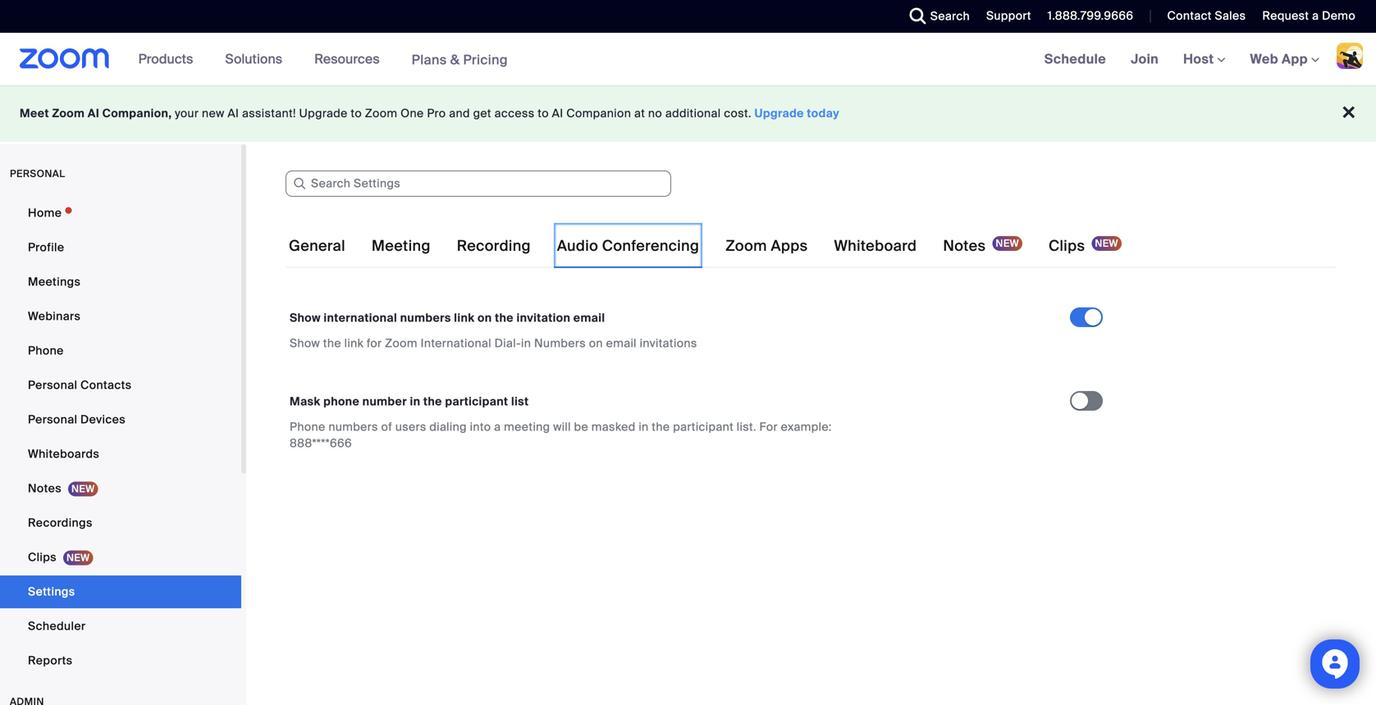 Task type: vqa. For each thing, say whether or not it's contained in the screenshot.
'SEARCH SETTINGS' TEXT FIELD
yes



Task type: describe. For each thing, give the bounding box(es) containing it.
personal menu menu
[[0, 197, 241, 679]]

sales
[[1215, 8, 1246, 23]]

personal for personal contacts
[[28, 378, 77, 393]]

phone numbers of users dialing into a meeting will be masked in the participant list. for example: 888****666
[[290, 420, 832, 451]]

pricing
[[463, 51, 508, 68]]

1 horizontal spatial a
[[1312, 8, 1319, 23]]

for
[[760, 420, 778, 435]]

companion
[[566, 106, 631, 121]]

meetings link
[[0, 266, 241, 299]]

international
[[324, 311, 397, 326]]

join
[[1131, 50, 1159, 68]]

1.888.799.9666
[[1048, 8, 1134, 23]]

resources
[[314, 50, 380, 68]]

schedule link
[[1032, 33, 1119, 85]]

request
[[1262, 8, 1309, 23]]

reports
[[28, 654, 73, 669]]

international
[[421, 336, 492, 351]]

notes inside personal menu menu
[[28, 481, 62, 496]]

web app button
[[1250, 50, 1320, 68]]

settings link
[[0, 576, 241, 609]]

webinars
[[28, 309, 81, 324]]

get
[[473, 106, 491, 121]]

recording
[[457, 237, 531, 256]]

today
[[807, 106, 840, 121]]

the inside phone numbers of users dialing into a meeting will be masked in the participant list. for example: 888****666
[[652, 420, 670, 435]]

audio conferencing
[[557, 237, 699, 256]]

participant inside phone numbers of users dialing into a meeting will be masked in the participant list. for example: 888****666
[[673, 420, 734, 435]]

show for show international numbers link on the invitation email
[[290, 311, 321, 326]]

meeting
[[372, 237, 431, 256]]

demo
[[1322, 8, 1356, 23]]

1 vertical spatial in
[[410, 394, 420, 409]]

product information navigation
[[126, 33, 520, 87]]

access
[[495, 106, 535, 121]]

0 vertical spatial on
[[478, 311, 492, 326]]

products button
[[138, 33, 201, 85]]

web app
[[1250, 50, 1308, 68]]

of
[[381, 420, 392, 435]]

one
[[401, 106, 424, 121]]

meet
[[20, 106, 49, 121]]

2 to from the left
[[538, 106, 549, 121]]

general
[[289, 237, 345, 256]]

companion,
[[102, 106, 172, 121]]

profile
[[28, 240, 64, 255]]

clips inside personal menu menu
[[28, 550, 57, 565]]

scheduler
[[28, 619, 86, 634]]

example:
[[781, 420, 832, 435]]

your
[[175, 106, 199, 121]]

number
[[362, 394, 407, 409]]

request a demo
[[1262, 8, 1356, 23]]

the up dialing
[[423, 394, 442, 409]]

list
[[511, 394, 529, 409]]

settings
[[28, 585, 75, 600]]

users
[[395, 420, 426, 435]]

web
[[1250, 50, 1279, 68]]

the down international
[[323, 336, 341, 351]]

1.888.799.9666 button up "schedule"
[[1035, 0, 1138, 33]]

recordings
[[28, 516, 93, 531]]

personal contacts
[[28, 378, 132, 393]]

profile picture image
[[1337, 43, 1363, 69]]

show for show the link for zoom international dial-in numbers on email invitations
[[290, 336, 320, 351]]

at
[[634, 106, 645, 121]]

mask
[[290, 394, 321, 409]]

zoom inside tabs of my account settings page tab list
[[726, 237, 767, 256]]

reports link
[[0, 645, 241, 678]]

search
[[930, 9, 970, 24]]

1 horizontal spatial on
[[589, 336, 603, 351]]

show international numbers link on the invitation email
[[290, 311, 605, 326]]

Search Settings text field
[[286, 171, 671, 197]]

contacts
[[80, 378, 132, 393]]

888****666
[[290, 436, 352, 451]]

1 horizontal spatial email
[[606, 336, 637, 351]]

schedule
[[1044, 50, 1106, 68]]

resources button
[[314, 33, 387, 85]]

mask phone number in the participant list
[[290, 394, 529, 409]]

0 vertical spatial link
[[454, 311, 475, 326]]

clips inside tabs of my account settings page tab list
[[1049, 237, 1085, 256]]

banner containing products
[[0, 33, 1376, 87]]

0 vertical spatial participant
[[445, 394, 508, 409]]

personal devices
[[28, 412, 126, 428]]

meet zoom ai companion, your new ai assistant! upgrade to zoom one pro and get access to ai companion at no additional cost. upgrade today
[[20, 106, 840, 121]]

2 ai from the left
[[228, 106, 239, 121]]

join link
[[1119, 33, 1171, 85]]

zoom right meet
[[52, 106, 85, 121]]

masked
[[592, 420, 636, 435]]

search button
[[898, 0, 974, 33]]

clips link
[[0, 542, 241, 574]]

&
[[450, 51, 460, 68]]

personal contacts link
[[0, 369, 241, 402]]

additional
[[665, 106, 721, 121]]

dialing
[[429, 420, 467, 435]]

contact
[[1167, 8, 1212, 23]]

cost.
[[724, 106, 752, 121]]

zoom logo image
[[20, 48, 110, 69]]

personal
[[10, 167, 65, 180]]

solutions button
[[225, 33, 290, 85]]

3 ai from the left
[[552, 106, 563, 121]]

1 vertical spatial link
[[344, 336, 364, 351]]

phone
[[323, 394, 360, 409]]

meeting
[[504, 420, 550, 435]]

plans & pricing
[[412, 51, 508, 68]]



Task type: locate. For each thing, give the bounding box(es) containing it.
ai left companion
[[552, 106, 563, 121]]

2 personal from the top
[[28, 412, 77, 428]]

1 horizontal spatial numbers
[[400, 311, 451, 326]]

no
[[648, 106, 662, 121]]

notes inside tabs of my account settings page tab list
[[943, 237, 986, 256]]

pro
[[427, 106, 446, 121]]

0 vertical spatial a
[[1312, 8, 1319, 23]]

0 horizontal spatial participant
[[445, 394, 508, 409]]

notes
[[943, 237, 986, 256], [28, 481, 62, 496]]

new
[[202, 106, 225, 121]]

the up dial-
[[495, 311, 514, 326]]

request a demo link
[[1250, 0, 1376, 33], [1262, 8, 1356, 23]]

ai
[[88, 106, 99, 121], [228, 106, 239, 121], [552, 106, 563, 121]]

1 horizontal spatial participant
[[673, 420, 734, 435]]

1 to from the left
[[351, 106, 362, 121]]

2 horizontal spatial ai
[[552, 106, 563, 121]]

1 horizontal spatial notes
[[943, 237, 986, 256]]

numbers up international
[[400, 311, 451, 326]]

to right the access
[[538, 106, 549, 121]]

link up international
[[454, 311, 475, 326]]

show the link for zoom international dial-in numbers on email invitations
[[290, 336, 697, 351]]

0 horizontal spatial link
[[344, 336, 364, 351]]

in
[[521, 336, 531, 351], [410, 394, 420, 409], [639, 420, 649, 435]]

1 vertical spatial show
[[290, 336, 320, 351]]

contact sales
[[1167, 8, 1246, 23]]

webinars link
[[0, 300, 241, 333]]

in up users
[[410, 394, 420, 409]]

1 vertical spatial numbers
[[329, 420, 378, 435]]

1 horizontal spatial in
[[521, 336, 531, 351]]

conferencing
[[602, 237, 699, 256]]

meetings
[[28, 275, 81, 290]]

0 vertical spatial phone
[[28, 343, 64, 359]]

1 vertical spatial email
[[606, 336, 637, 351]]

1 vertical spatial notes
[[28, 481, 62, 496]]

1 horizontal spatial clips
[[1049, 237, 1085, 256]]

0 vertical spatial email
[[573, 311, 605, 326]]

1 vertical spatial clips
[[28, 550, 57, 565]]

1 horizontal spatial link
[[454, 311, 475, 326]]

meetings navigation
[[1032, 33, 1376, 87]]

home link
[[0, 197, 241, 230]]

1 horizontal spatial to
[[538, 106, 549, 121]]

support link
[[974, 0, 1035, 33], [986, 8, 1031, 23]]

personal up "personal devices"
[[28, 378, 77, 393]]

home
[[28, 206, 62, 221]]

the right masked
[[652, 420, 670, 435]]

phone link
[[0, 335, 241, 368]]

zoom left apps
[[726, 237, 767, 256]]

participant up into
[[445, 394, 508, 409]]

1 vertical spatial a
[[494, 420, 501, 435]]

notes link
[[0, 473, 241, 506]]

numbers
[[534, 336, 586, 351]]

whiteboard
[[834, 237, 917, 256]]

0 horizontal spatial numbers
[[329, 420, 378, 435]]

0 horizontal spatial a
[[494, 420, 501, 435]]

be
[[574, 420, 588, 435]]

on right numbers
[[589, 336, 603, 351]]

0 horizontal spatial on
[[478, 311, 492, 326]]

0 horizontal spatial email
[[573, 311, 605, 326]]

zoom
[[52, 106, 85, 121], [365, 106, 398, 121], [726, 237, 767, 256], [385, 336, 418, 351]]

0 horizontal spatial in
[[410, 394, 420, 409]]

0 vertical spatial show
[[290, 311, 321, 326]]

app
[[1282, 50, 1308, 68]]

show
[[290, 311, 321, 326], [290, 336, 320, 351]]

clips
[[1049, 237, 1085, 256], [28, 550, 57, 565]]

phone down webinars
[[28, 343, 64, 359]]

in right masked
[[639, 420, 649, 435]]

recordings link
[[0, 507, 241, 540]]

to down resources dropdown button
[[351, 106, 362, 121]]

host
[[1183, 50, 1217, 68]]

banner
[[0, 33, 1376, 87]]

solutions
[[225, 50, 282, 68]]

contact sales link
[[1155, 0, 1250, 33], [1167, 8, 1246, 23]]

2 horizontal spatial in
[[639, 420, 649, 435]]

2 upgrade from the left
[[755, 106, 804, 121]]

0 horizontal spatial upgrade
[[299, 106, 348, 121]]

1 upgrade from the left
[[299, 106, 348, 121]]

0 horizontal spatial ai
[[88, 106, 99, 121]]

on up show the link for zoom international dial-in numbers on email invitations
[[478, 311, 492, 326]]

a right into
[[494, 420, 501, 435]]

to
[[351, 106, 362, 121], [538, 106, 549, 121]]

show left international
[[290, 311, 321, 326]]

a inside phone numbers of users dialing into a meeting will be masked in the participant list. for example: 888****666
[[494, 420, 501, 435]]

0 horizontal spatial notes
[[28, 481, 62, 496]]

whiteboards link
[[0, 438, 241, 471]]

support
[[986, 8, 1031, 23]]

upgrade today link
[[755, 106, 840, 121]]

phone for phone
[[28, 343, 64, 359]]

phone for phone numbers of users dialing into a meeting will be masked in the participant list. for example: 888****666
[[290, 420, 325, 435]]

invitation
[[517, 311, 571, 326]]

1 vertical spatial on
[[589, 336, 603, 351]]

1 horizontal spatial upgrade
[[755, 106, 804, 121]]

1 horizontal spatial ai
[[228, 106, 239, 121]]

link left for
[[344, 336, 364, 351]]

on
[[478, 311, 492, 326], [589, 336, 603, 351]]

0 horizontal spatial clips
[[28, 550, 57, 565]]

profile link
[[0, 231, 241, 264]]

meet zoom ai companion, footer
[[0, 85, 1376, 142]]

ai left companion, in the top of the page
[[88, 106, 99, 121]]

invitations
[[640, 336, 697, 351]]

ai right new
[[228, 106, 239, 121]]

personal for personal devices
[[28, 412, 77, 428]]

apps
[[771, 237, 808, 256]]

a left the demo
[[1312, 8, 1319, 23]]

1 personal from the top
[[28, 378, 77, 393]]

numbers down phone
[[329, 420, 378, 435]]

personal inside "link"
[[28, 378, 77, 393]]

phone up 888****666
[[290, 420, 325, 435]]

0 horizontal spatial to
[[351, 106, 362, 121]]

plans
[[412, 51, 447, 68]]

1 vertical spatial participant
[[673, 420, 734, 435]]

upgrade right cost. at the right of page
[[755, 106, 804, 121]]

show up mask on the left of the page
[[290, 336, 320, 351]]

participant
[[445, 394, 508, 409], [673, 420, 734, 435]]

phone inside personal menu menu
[[28, 343, 64, 359]]

1 show from the top
[[290, 311, 321, 326]]

1.888.799.9666 button up "schedule" link
[[1048, 8, 1134, 23]]

personal devices link
[[0, 404, 241, 437]]

a
[[1312, 8, 1319, 23], [494, 420, 501, 435]]

in down invitation
[[521, 336, 531, 351]]

list.
[[737, 420, 756, 435]]

zoom right for
[[385, 336, 418, 351]]

0 vertical spatial numbers
[[400, 311, 451, 326]]

1 horizontal spatial phone
[[290, 420, 325, 435]]

0 vertical spatial clips
[[1049, 237, 1085, 256]]

1 vertical spatial personal
[[28, 412, 77, 428]]

2 show from the top
[[290, 336, 320, 351]]

assistant!
[[242, 106, 296, 121]]

tabs of my account settings page tab list
[[286, 223, 1125, 269]]

2 vertical spatial in
[[639, 420, 649, 435]]

devices
[[80, 412, 126, 428]]

participant left list.
[[673, 420, 734, 435]]

1 ai from the left
[[88, 106, 99, 121]]

email left invitations
[[606, 336, 637, 351]]

0 vertical spatial notes
[[943, 237, 986, 256]]

dial-
[[495, 336, 521, 351]]

in inside phone numbers of users dialing into a meeting will be masked in the participant list. for example: 888****666
[[639, 420, 649, 435]]

email up numbers
[[573, 311, 605, 326]]

0 vertical spatial personal
[[28, 378, 77, 393]]

plans & pricing link
[[412, 51, 508, 68], [412, 51, 508, 68]]

numbers
[[400, 311, 451, 326], [329, 420, 378, 435]]

audio
[[557, 237, 598, 256]]

personal up whiteboards
[[28, 412, 77, 428]]

zoom apps
[[726, 237, 808, 256]]

0 vertical spatial in
[[521, 336, 531, 351]]

upgrade
[[299, 106, 348, 121], [755, 106, 804, 121]]

whiteboards
[[28, 447, 99, 462]]

1.888.799.9666 button
[[1035, 0, 1138, 33], [1048, 8, 1134, 23]]

0 horizontal spatial phone
[[28, 343, 64, 359]]

upgrade down product information navigation
[[299, 106, 348, 121]]

products
[[138, 50, 193, 68]]

numbers inside phone numbers of users dialing into a meeting will be masked in the participant list. for example: 888****666
[[329, 420, 378, 435]]

for
[[367, 336, 382, 351]]

1 vertical spatial phone
[[290, 420, 325, 435]]

zoom left one
[[365, 106, 398, 121]]

phone inside phone numbers of users dialing into a meeting will be masked in the participant list. for example: 888****666
[[290, 420, 325, 435]]

host button
[[1183, 50, 1226, 68]]



